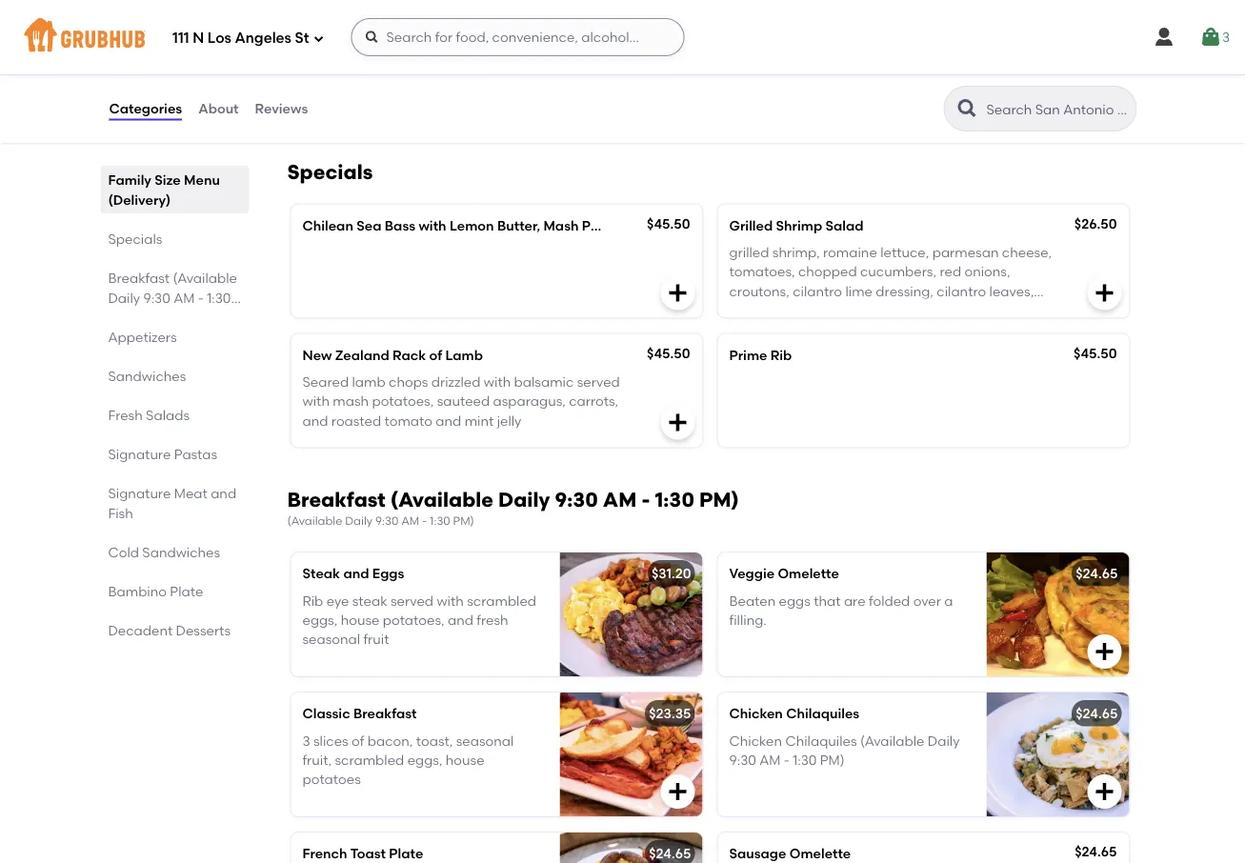Task type: locate. For each thing, give the bounding box(es) containing it.
signature down fresh salads
[[108, 446, 171, 462]]

1 chicken from the top
[[730, 706, 783, 722]]

0 vertical spatial omelette
[[778, 566, 840, 582]]

chicken down chicken chilaquiles
[[730, 733, 783, 749]]

0 horizontal spatial plate
[[170, 583, 203, 600]]

daily inside breakfast (available daily 9:30 am - 1:30 pm) appetizers
[[108, 290, 140, 306]]

1 horizontal spatial seasonal
[[456, 733, 514, 749]]

and inside signature meat and fish
[[211, 485, 236, 501]]

salads
[[146, 407, 190, 423]]

1 vertical spatial seasonal
[[456, 733, 514, 749]]

with down seared
[[303, 393, 330, 410]]

of right rack
[[429, 347, 442, 363]]

appetizers
[[108, 329, 177, 345]]

mash
[[333, 393, 369, 410]]

of
[[429, 347, 442, 363], [352, 733, 365, 749]]

0 vertical spatial plate
[[170, 583, 203, 600]]

veggie omelette image
[[987, 553, 1130, 677]]

and left fresh
[[448, 612, 474, 628]]

1 vertical spatial breakfast
[[287, 488, 386, 512]]

size
[[155, 172, 181, 188]]

chicken chilaquiles image
[[987, 693, 1130, 817]]

1 vertical spatial specials
[[108, 231, 162, 247]]

1 horizontal spatial served
[[577, 374, 620, 390]]

1 horizontal spatial plate
[[389, 846, 423, 862]]

chilaquiles inside chicken chilaquiles  (available daily 9:30 am - 1:30 pm)
[[786, 733, 857, 749]]

0 horizontal spatial seasonal
[[303, 631, 360, 648]]

svg image for beaten eggs that are folded over a filling.
[[1094, 641, 1117, 663]]

1:30
[[207, 290, 231, 306], [655, 488, 695, 512], [430, 514, 451, 528], [793, 752, 817, 768]]

0 horizontal spatial of
[[352, 733, 365, 749]]

parmesan
[[933, 244, 999, 260]]

scrambled down "bacon,"
[[335, 752, 404, 768]]

$45.50 for prime rib
[[1074, 345, 1118, 361]]

cilantro
[[793, 283, 843, 299], [937, 283, 987, 299]]

over
[[914, 593, 942, 609]]

rib
[[771, 347, 792, 363], [303, 593, 323, 609]]

bread,
[[355, 64, 398, 80]]

omelette up eggs
[[778, 566, 840, 582]]

tomato
[[385, 413, 433, 429]]

family size menu (delivery) tab
[[108, 170, 242, 210]]

rib inside rib eye steak served with scrambled eggs, house potatoes, and fresh seasonal fruit
[[303, 593, 323, 609]]

cold sandwiches tab
[[108, 542, 242, 562]]

0 vertical spatial eggs,
[[303, 612, 338, 628]]

eggs
[[372, 566, 404, 582]]

sandwiches inside tab
[[108, 368, 186, 384]]

about button
[[197, 74, 240, 143]]

breakfast
[[108, 270, 170, 286], [287, 488, 386, 512], [354, 706, 417, 722]]

2 chicken from the top
[[730, 733, 783, 749]]

house down steak
[[341, 612, 380, 628]]

house down toast,
[[446, 752, 485, 768]]

0 vertical spatial chicken
[[730, 706, 783, 722]]

0 vertical spatial chilaquiles
[[787, 706, 860, 722]]

1 vertical spatial 3
[[303, 733, 310, 749]]

1 vertical spatial chilaquiles
[[786, 733, 857, 749]]

seasonal inside rib eye steak served with scrambled eggs, house potatoes, and fresh seasonal fruit
[[303, 631, 360, 648]]

leaves,
[[990, 283, 1034, 299]]

0 vertical spatial sandwiches
[[108, 368, 186, 384]]

1 vertical spatial sandwiches
[[142, 544, 220, 560]]

Search San Antonio Winery Los Angeles search field
[[985, 100, 1131, 118]]

1 horizontal spatial 3
[[1223, 29, 1231, 45]]

meat
[[174, 485, 208, 501]]

served down eggs on the left of the page
[[391, 593, 434, 609]]

signature up the fish
[[108, 485, 171, 501]]

categories button
[[108, 74, 183, 143]]

chicken right $23.35
[[730, 706, 783, 722]]

red
[[940, 264, 962, 280]]

and up steak
[[344, 566, 369, 582]]

1 vertical spatial house
[[446, 752, 485, 768]]

french toast plate image
[[560, 833, 703, 864]]

0 vertical spatial 3
[[1223, 29, 1231, 45]]

svg image inside the main navigation navigation
[[313, 33, 325, 44]]

reviews button
[[254, 74, 309, 143]]

and down sauteed
[[436, 413, 462, 429]]

eggs, inside rib eye steak served with scrambled eggs, house potatoes, and fresh seasonal fruit
[[303, 612, 338, 628]]

0 horizontal spatial 3
[[303, 733, 310, 749]]

chicken for chicken chilaquiles
[[730, 706, 783, 722]]

lamb
[[352, 374, 386, 390]]

bacon,
[[368, 733, 413, 749]]

plate up decadent desserts tab
[[170, 583, 203, 600]]

house inside 3 slices of bacon, toast, seasonal fruit, scrambled eggs, house potatoes
[[446, 752, 485, 768]]

and down seared
[[303, 413, 328, 429]]

breakfast up "bacon,"
[[354, 706, 417, 722]]

0 vertical spatial signature
[[108, 446, 171, 462]]

prime
[[730, 347, 768, 363]]

serve)
[[519, 37, 559, 53]]

(available
[[173, 270, 237, 286], [391, 488, 494, 512], [287, 514, 343, 528], [861, 733, 925, 749]]

cilantro down red
[[937, 283, 987, 299]]

that
[[814, 593, 841, 609]]

lettuce,
[[881, 244, 930, 260]]

1 horizontal spatial cilantro
[[937, 283, 987, 299]]

of down classic breakfast
[[352, 733, 365, 749]]

1 signature from the top
[[108, 446, 171, 462]]

svg image
[[1153, 26, 1176, 49], [1200, 26, 1223, 49], [365, 30, 380, 45], [667, 84, 690, 107], [667, 282, 690, 305], [667, 411, 690, 434], [667, 781, 690, 804]]

1 cilantro from the left
[[793, 283, 843, 299]]

0 vertical spatial rib
[[771, 347, 792, 363]]

of inside 3 slices of bacon, toast, seasonal fruit, scrambled eggs, house potatoes
[[352, 733, 365, 749]]

1 vertical spatial rib
[[303, 593, 323, 609]]

0 vertical spatial potatoes,
[[372, 393, 434, 410]]

rib left eye
[[303, 593, 323, 609]]

sandwiches up bambino plate tab
[[142, 544, 220, 560]]

french toast plate
[[303, 846, 423, 862]]

breakfast inside breakfast (available daily 9:30 am - 1:30 pm) appetizers
[[108, 270, 170, 286]]

bambino plate tab
[[108, 581, 242, 601]]

(available inside chicken chilaquiles  (available daily 9:30 am - 1:30 pm)
[[861, 733, 925, 749]]

potatoes, up fruit
[[383, 612, 445, 628]]

cilantro down chopped
[[793, 283, 843, 299]]

plate right toast
[[389, 846, 423, 862]]

specials
[[287, 160, 373, 184], [108, 231, 162, 247]]

3 for 3 slices of bacon, toast, seasonal fruit, scrambled eggs, house potatoes
[[303, 733, 310, 749]]

1 vertical spatial plate
[[389, 846, 423, 862]]

pm)
[[108, 310, 133, 326], [700, 488, 740, 512], [453, 514, 475, 528], [820, 752, 845, 768]]

slices
[[314, 733, 349, 749]]

$24.65 for chicken chilaquiles image
[[1076, 706, 1119, 722]]

1 vertical spatial served
[[391, 593, 434, 609]]

specials down (delivery)
[[108, 231, 162, 247]]

lamb
[[446, 347, 483, 363]]

3 inside 3 button
[[1223, 29, 1231, 45]]

classic
[[303, 706, 350, 722]]

with inside rib eye steak served with scrambled eggs, house potatoes, and fresh seasonal fruit
[[437, 593, 464, 609]]

with right steak
[[437, 593, 464, 609]]

eggs, down toast,
[[408, 752, 443, 768]]

0 horizontal spatial specials
[[108, 231, 162, 247]]

0 horizontal spatial eggs,
[[303, 612, 338, 628]]

signature inside signature meat and fish
[[108, 485, 171, 501]]

seasonal inside 3 slices of bacon, toast, seasonal fruit, scrambled eggs, house potatoes
[[456, 733, 514, 749]]

1 horizontal spatial specials
[[287, 160, 373, 184]]

sea
[[357, 217, 382, 234]]

blueberry
[[401, 64, 463, 80]]

2 vertical spatial breakfast
[[354, 706, 417, 722]]

plate
[[170, 583, 203, 600], [389, 846, 423, 862]]

chicken inside chicken chilaquiles  (available daily 9:30 am - 1:30 pm)
[[730, 733, 783, 749]]

am
[[174, 290, 195, 306], [603, 488, 637, 512], [401, 514, 420, 528], [760, 752, 781, 768]]

1 vertical spatial eggs,
[[408, 752, 443, 768]]

0 horizontal spatial scrambled
[[335, 752, 404, 768]]

served inside rib eye steak served with scrambled eggs, house potatoes, and fresh seasonal fruit
[[391, 593, 434, 609]]

breakfast up steak at the bottom
[[287, 488, 386, 512]]

scrambled
[[467, 593, 537, 609], [335, 752, 404, 768]]

1 vertical spatial chicken
[[730, 733, 783, 749]]

and
[[303, 413, 328, 429], [436, 413, 462, 429], [211, 485, 236, 501], [344, 566, 369, 582], [448, 612, 474, 628]]

balsamic
[[514, 374, 574, 390]]

mangos
[[770, 302, 823, 319]]

omelette
[[778, 566, 840, 582], [790, 846, 851, 862]]

chopped
[[799, 264, 857, 280]]

1 vertical spatial omelette
[[790, 846, 851, 862]]

breakfast for breakfast (available daily 9:30 am - 1:30 pm) (available daily 9:30 am - 1:30 pm)
[[287, 488, 386, 512]]

chops
[[389, 374, 428, 390]]

1 horizontal spatial house
[[446, 752, 485, 768]]

specials inside tab
[[108, 231, 162, 247]]

blueberry
[[303, 37, 366, 53]]

cold
[[108, 544, 139, 560]]

tomatoes,
[[730, 264, 796, 280]]

vegetables
[[633, 217, 707, 234]]

am inside chicken chilaquiles  (available daily 9:30 am - 1:30 pm)
[[760, 752, 781, 768]]

beaten
[[730, 593, 776, 609]]

$23.35
[[649, 706, 692, 722]]

a
[[945, 593, 954, 609]]

1 vertical spatial potatoes,
[[383, 612, 445, 628]]

0 horizontal spatial rib
[[303, 593, 323, 609]]

eggs, down eye
[[303, 612, 338, 628]]

prime rib
[[730, 347, 792, 363]]

1 horizontal spatial eggs,
[[408, 752, 443, 768]]

specials up chilean
[[287, 160, 373, 184]]

$45.50 for chilean sea bass with lemon butter, mash potato, vegetables
[[647, 215, 691, 232]]

potato,
[[582, 217, 630, 234]]

am inside breakfast (available daily 9:30 am - 1:30 pm) appetizers
[[174, 290, 195, 306]]

3 inside 3 slices of bacon, toast, seasonal fruit, scrambled eggs, house potatoes
[[303, 733, 310, 749]]

svg image inside 3 button
[[1200, 26, 1223, 49]]

$15.60
[[650, 35, 691, 52]]

and right meat
[[211, 485, 236, 501]]

potatoes, inside seared lamb chops drizzled with balsamic served with mash potatoes, sauteed asparagus, carrots, and roasted tomato and mint jelly
[[372, 393, 434, 410]]

omelette for veggie omelette
[[778, 566, 840, 582]]

sandwiches up fresh salads
[[108, 368, 186, 384]]

omelette right sausage
[[790, 846, 851, 862]]

breakfast inside breakfast (available daily 9:30 am - 1:30 pm) (available daily 9:30 am - 1:30 pm)
[[287, 488, 386, 512]]

1 horizontal spatial scrambled
[[467, 593, 537, 609]]

1 vertical spatial signature
[[108, 485, 171, 501]]

diced
[[730, 302, 766, 319]]

scrambled inside 3 slices of bacon, toast, seasonal fruit, scrambled eggs, house potatoes
[[335, 752, 404, 768]]

decadent desserts tab
[[108, 620, 242, 641]]

chilaquiles up chicken chilaquiles  (available daily 9:30 am - 1:30 pm)
[[787, 706, 860, 722]]

and inside rib eye steak served with scrambled eggs, house potatoes, and fresh seasonal fruit
[[448, 612, 474, 628]]

svg image
[[313, 33, 325, 44], [1094, 282, 1117, 305], [1094, 641, 1117, 663], [1094, 781, 1117, 804]]

chilean sea bass with lemon butter, mash potato, vegetables
[[303, 217, 707, 234]]

brioche
[[303, 64, 352, 80]]

0 horizontal spatial served
[[391, 593, 434, 609]]

cold sandwiches
[[108, 544, 220, 560]]

croutons,
[[730, 283, 790, 299]]

lemon
[[450, 217, 494, 234]]

plate inside bambino plate tab
[[170, 583, 203, 600]]

eggs
[[779, 593, 811, 609]]

potatoes, down chops
[[372, 393, 434, 410]]

$24.65
[[1076, 566, 1119, 582], [1076, 706, 1119, 722], [1075, 844, 1118, 860], [649, 846, 692, 862]]

chilaquiles down chicken chilaquiles
[[786, 733, 857, 749]]

scrambled up fresh
[[467, 593, 537, 609]]

served up carrots,
[[577, 374, 620, 390]]

1 vertical spatial of
[[352, 733, 365, 749]]

bambino
[[108, 583, 167, 600]]

0 horizontal spatial house
[[341, 612, 380, 628]]

seasonal down eye
[[303, 631, 360, 648]]

roasted
[[332, 413, 381, 429]]

2 cilantro from the left
[[937, 283, 987, 299]]

0 vertical spatial house
[[341, 612, 380, 628]]

svg image for chicken chilaquiles  (available daily 9:30 am - 1:30 pm)
[[1094, 781, 1117, 804]]

0 vertical spatial of
[[429, 347, 442, 363]]

potatoes, inside rib eye steak served with scrambled eggs, house potatoes, and fresh seasonal fruit
[[383, 612, 445, 628]]

9:30
[[143, 290, 170, 306], [555, 488, 598, 512], [375, 514, 399, 528], [730, 752, 757, 768]]

0 horizontal spatial cilantro
[[793, 283, 843, 299]]

potatoes
[[303, 772, 361, 788]]

romaine
[[824, 244, 878, 260]]

n
[[193, 30, 204, 47]]

0 vertical spatial scrambled
[[467, 593, 537, 609]]

pudding
[[412, 37, 467, 53]]

0 vertical spatial served
[[577, 374, 620, 390]]

veggie omelette
[[730, 566, 840, 582]]

sausage omelette
[[730, 846, 851, 862]]

$45.50
[[647, 215, 691, 232], [647, 345, 691, 361], [1074, 345, 1118, 361]]

signature for signature meat and fish
[[108, 485, 171, 501]]

potatoes,
[[372, 393, 434, 410], [383, 612, 445, 628]]

2 signature from the top
[[108, 485, 171, 501]]

111
[[173, 30, 189, 47]]

creme
[[532, 64, 573, 80]]

fish
[[108, 505, 133, 521]]

1 vertical spatial scrambled
[[335, 752, 404, 768]]

0 vertical spatial breakfast
[[108, 270, 170, 286]]

decadent desserts
[[108, 622, 231, 639]]

0 vertical spatial seasonal
[[303, 631, 360, 648]]

house
[[341, 612, 380, 628], [446, 752, 485, 768]]

breakfast down specials tab
[[108, 270, 170, 286]]

search icon image
[[956, 97, 979, 120]]

rib right prime
[[771, 347, 792, 363]]

seasonal right toast,
[[456, 733, 514, 749]]



Task type: describe. For each thing, give the bounding box(es) containing it.
steak and eggs image
[[560, 553, 703, 677]]

sandwiches inside "tab"
[[142, 544, 220, 560]]

sandwiches tab
[[108, 366, 242, 386]]

main navigation navigation
[[0, 0, 1246, 74]]

filling.
[[730, 612, 767, 628]]

bass
[[385, 217, 416, 234]]

- inside chicken chilaquiles  (available daily 9:30 am - 1:30 pm)
[[784, 752, 790, 768]]

classic breakfast image
[[560, 693, 703, 817]]

specials tab
[[108, 229, 242, 249]]

lime
[[846, 283, 873, 299]]

carrots,
[[569, 393, 619, 410]]

cheese,
[[1003, 244, 1052, 260]]

angeles
[[235, 30, 292, 47]]

about
[[198, 100, 239, 117]]

chilean
[[303, 217, 354, 234]]

asparagus,
[[493, 393, 566, 410]]

eye
[[327, 593, 349, 609]]

house inside rib eye steak served with scrambled eggs, house potatoes, and fresh seasonal fruit
[[341, 612, 380, 628]]

los
[[208, 30, 231, 47]]

1:30 inside chicken chilaquiles  (available daily 9:30 am - 1:30 pm)
[[793, 752, 817, 768]]

steak
[[303, 566, 340, 582]]

fruit,
[[303, 752, 332, 768]]

omelette for sausage omelette
[[790, 846, 851, 862]]

sauteed
[[437, 393, 490, 410]]

sausage
[[730, 846, 787, 862]]

3 slices of bacon, toast, seasonal fruit, scrambled eggs, house potatoes
[[303, 733, 514, 788]]

1:30 inside breakfast (available daily 9:30 am - 1:30 pm) appetizers
[[207, 290, 231, 306]]

syrup
[[371, 84, 406, 100]]

$24.65 for veggie omelette image at right bottom
[[1076, 566, 1119, 582]]

grilled
[[730, 244, 770, 260]]

steak
[[353, 593, 388, 609]]

fresh
[[108, 407, 143, 423]]

zealand
[[335, 347, 390, 363]]

eggs, inside 3 slices of bacon, toast, seasonal fruit, scrambled eggs, house potatoes
[[408, 752, 443, 768]]

9:30 inside chicken chilaquiles  (available daily 9:30 am - 1:30 pm)
[[730, 752, 757, 768]]

rib eye steak served with scrambled eggs, house potatoes, and fresh seasonal fruit
[[303, 593, 537, 648]]

signature pastas
[[108, 446, 217, 462]]

$26.50
[[1075, 215, 1118, 232]]

menu
[[184, 172, 220, 188]]

(single-
[[470, 37, 519, 53]]

breakfast (available daily 9:30 am - 1:30 pm) tab
[[108, 268, 242, 326]]

cucumbers,
[[861, 264, 937, 280]]

grilled
[[730, 217, 773, 234]]

steak and eggs
[[303, 566, 404, 582]]

seared lamb chops drizzled with balsamic served with mash potatoes, sauteed asparagus, carrots, and roasted tomato and mint jelly
[[303, 374, 620, 429]]

9:30 inside breakfast (available daily 9:30 am - 1:30 pm) appetizers
[[143, 290, 170, 306]]

pm) inside chicken chilaquiles  (available daily 9:30 am - 1:30 pm)
[[820, 752, 845, 768]]

chilaquiles for chicken chilaquiles
[[787, 706, 860, 722]]

chicken chilaquiles
[[730, 706, 860, 722]]

are
[[844, 593, 866, 609]]

butter,
[[497, 217, 541, 234]]

grilled shrimp salad
[[730, 217, 864, 234]]

mint
[[465, 413, 494, 429]]

signature meat and fish tab
[[108, 483, 242, 523]]

french
[[303, 846, 347, 862]]

pm) inside breakfast (available daily 9:30 am - 1:30 pm) appetizers
[[108, 310, 133, 326]]

onions,
[[965, 264, 1011, 280]]

3 for 3
[[1223, 29, 1231, 45]]

chicken for chicken chilaquiles  (available daily 9:30 am - 1:30 pm)
[[730, 733, 783, 749]]

with right bass
[[419, 217, 447, 234]]

$24.65 for 'french toast plate' image
[[649, 846, 692, 862]]

toast
[[350, 846, 386, 862]]

signature for signature pastas
[[108, 446, 171, 462]]

desserts
[[176, 622, 231, 639]]

family
[[108, 172, 151, 188]]

family size menu (delivery)
[[108, 172, 220, 208]]

chilaquiles for chicken chilaquiles  (available daily 9:30 am - 1:30 pm)
[[786, 733, 857, 749]]

(available inside breakfast (available daily 9:30 am - 1:30 pm) appetizers
[[173, 270, 237, 286]]

1 horizontal spatial rib
[[771, 347, 792, 363]]

0 vertical spatial specials
[[287, 160, 373, 184]]

reviews
[[255, 100, 308, 117]]

appetizers tab
[[108, 327, 242, 347]]

signature meat and fish
[[108, 485, 236, 521]]

breakfast (available daily 9:30 am - 1:30 pm) appetizers
[[108, 270, 237, 345]]

rack
[[393, 347, 426, 363]]

$31.20
[[652, 566, 692, 582]]

- inside breakfast (available daily 9:30 am - 1:30 pm) appetizers
[[198, 290, 204, 306]]

svg image for grilled shrimp, romaine lettuce, parmesan cheese, tomatoes, chopped cucumbers, red onions, croutons, cilantro lime dressing, cilantro leaves, diced mangos
[[1094, 282, 1117, 305]]

salad
[[826, 217, 864, 234]]

chocolate
[[303, 84, 368, 100]]

beaten eggs that are folded over a filling.
[[730, 593, 954, 628]]

Search for food, convenience, alcohol... search field
[[351, 18, 685, 56]]

categories
[[109, 100, 182, 117]]

fruit
[[364, 631, 389, 648]]

scrambled inside rib eye steak served with scrambled eggs, house potatoes, and fresh seasonal fruit
[[467, 593, 537, 609]]

chicken chilaquiles  (available daily 9:30 am - 1:30 pm)
[[730, 733, 960, 768]]

breakfast for breakfast (available daily 9:30 am - 1:30 pm) appetizers
[[108, 270, 170, 286]]

brioche bread, blueberry compote, creme anglaise, chocolate syrup
[[303, 64, 635, 100]]

breakfast (available daily 9:30 am - 1:30 pm) (available daily 9:30 am - 1:30 pm)
[[287, 488, 740, 528]]

signature pastas tab
[[108, 444, 242, 464]]

anglaise,
[[577, 64, 635, 80]]

fresh salads tab
[[108, 405, 242, 425]]

new
[[303, 347, 332, 363]]

1 horizontal spatial of
[[429, 347, 442, 363]]

drizzled
[[432, 374, 481, 390]]

daily inside chicken chilaquiles  (available daily 9:30 am - 1:30 pm)
[[928, 733, 960, 749]]

served inside seared lamb chops drizzled with balsamic served with mash potatoes, sauteed asparagus, carrots, and roasted tomato and mint jelly
[[577, 374, 620, 390]]

grilled shrimp, romaine lettuce, parmesan cheese, tomatoes, chopped cucumbers, red onions, croutons, cilantro lime dressing, cilantro leaves, diced mangos
[[730, 244, 1052, 319]]

(delivery)
[[108, 192, 171, 208]]

bambino plate
[[108, 583, 203, 600]]

fresh
[[477, 612, 509, 628]]

dressing,
[[876, 283, 934, 299]]

111 n los angeles st
[[173, 30, 309, 47]]

shrimp,
[[773, 244, 820, 260]]

3 button
[[1200, 20, 1231, 54]]

with up 'asparagus,'
[[484, 374, 511, 390]]



Task type: vqa. For each thing, say whether or not it's contained in the screenshot.
Classic
yes



